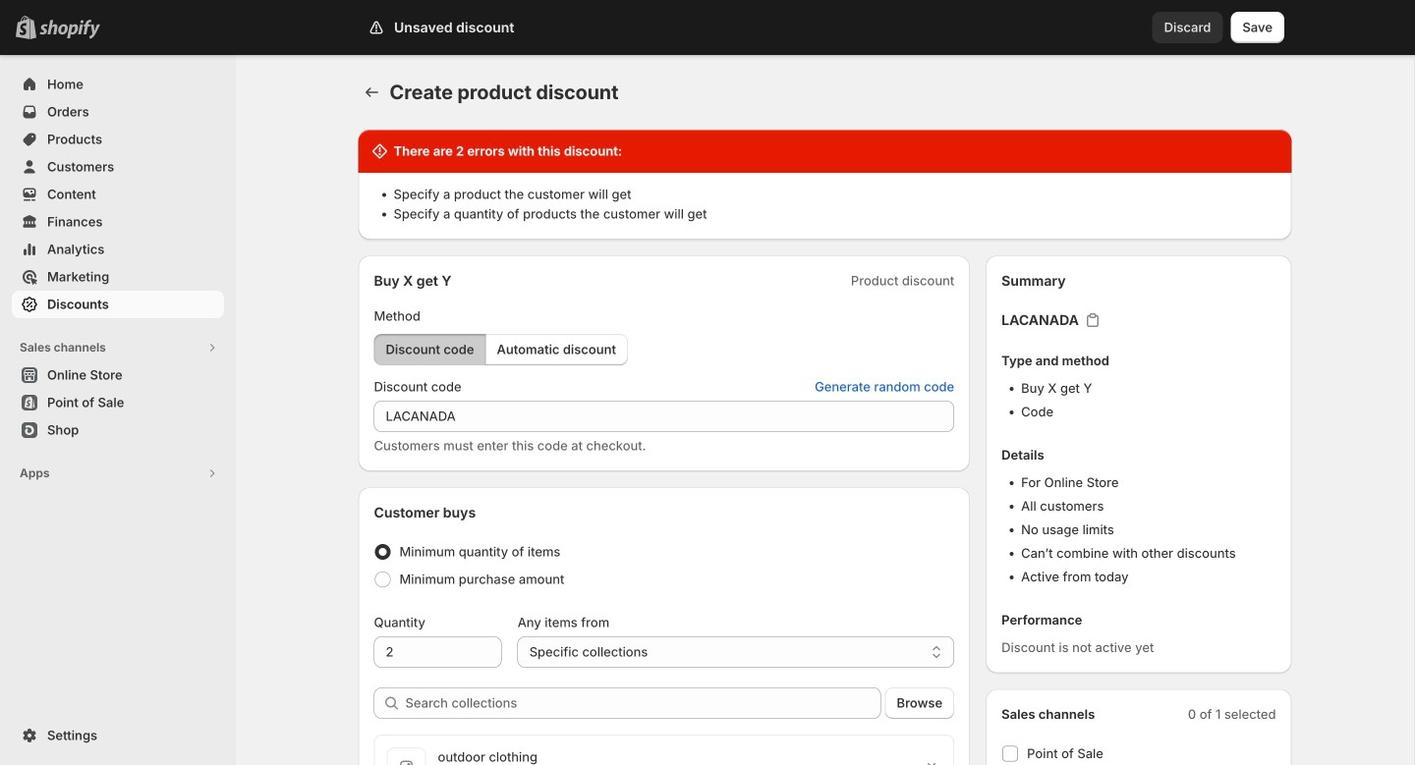 Task type: locate. For each thing, give the bounding box(es) containing it.
None text field
[[374, 401, 955, 433]]

None text field
[[374, 637, 502, 668]]



Task type: describe. For each thing, give the bounding box(es) containing it.
Search collections text field
[[406, 688, 881, 720]]

shopify image
[[39, 19, 100, 39]]



Task type: vqa. For each thing, say whether or not it's contained in the screenshot.
Set up Shopify Payments Icon
no



